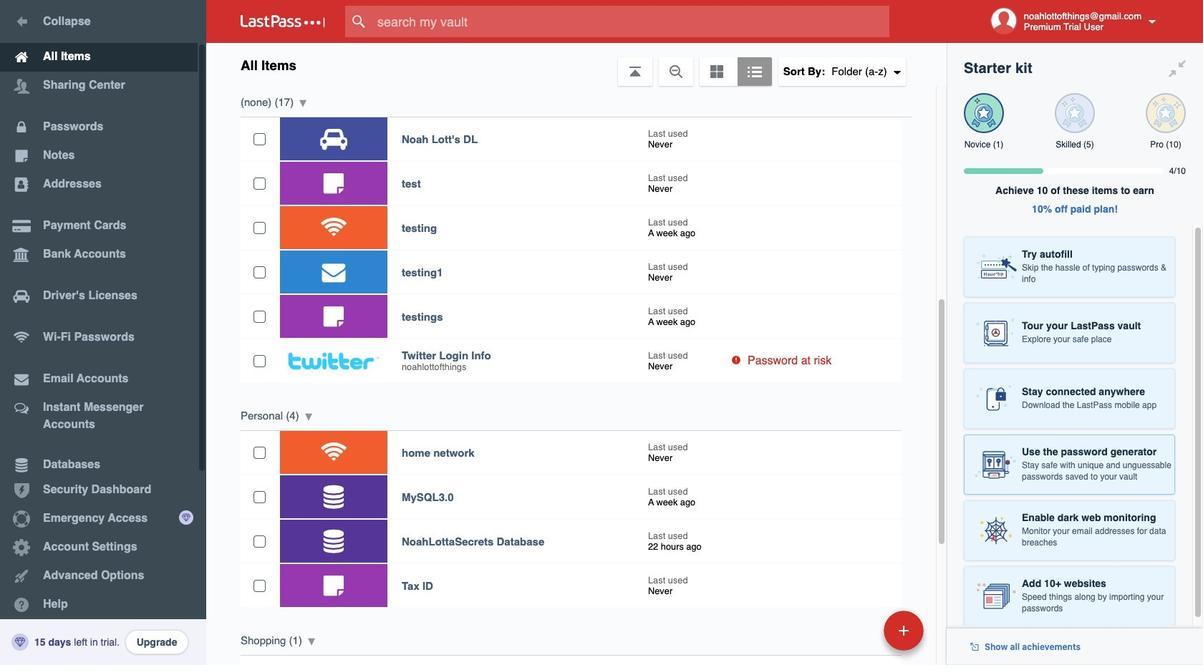 Task type: locate. For each thing, give the bounding box(es) containing it.
new item navigation
[[785, 607, 933, 665]]

main navigation navigation
[[0, 0, 206, 665]]

search my vault text field
[[345, 6, 918, 37]]



Task type: describe. For each thing, give the bounding box(es) containing it.
lastpass image
[[241, 15, 325, 28]]

Search search field
[[345, 6, 918, 37]]

new item element
[[785, 610, 929, 651]]

vault options navigation
[[206, 43, 947, 86]]



